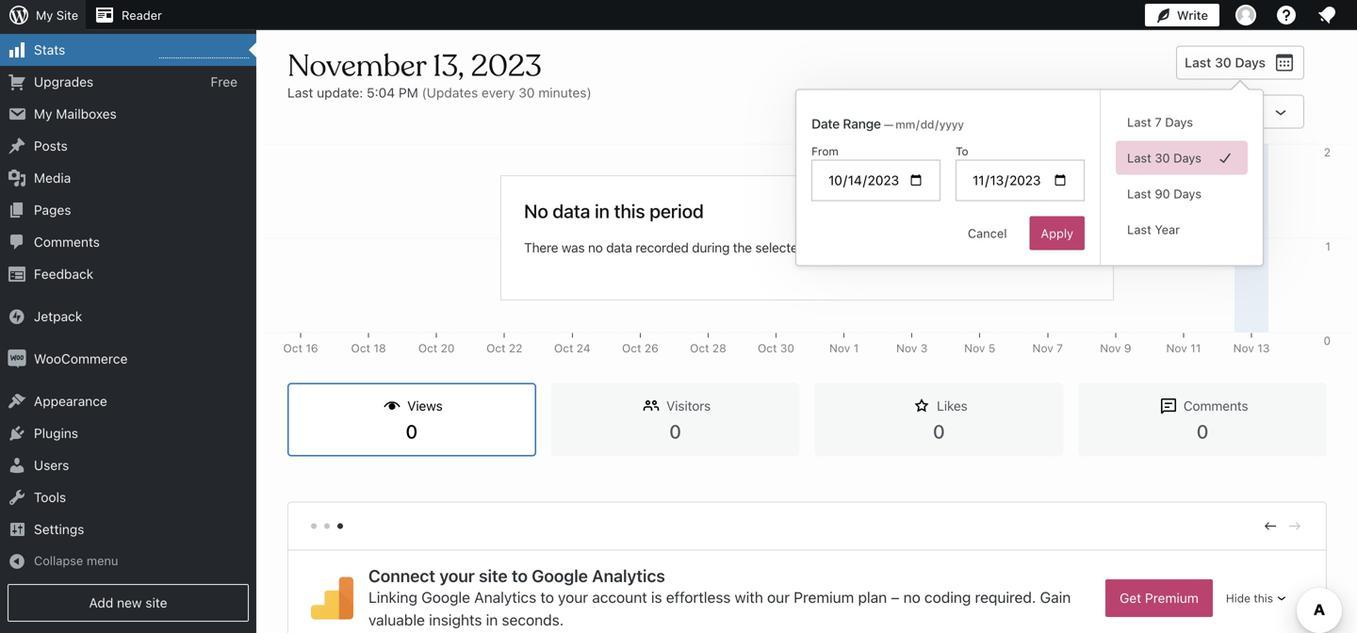 Task type: locate. For each thing, give the bounding box(es) containing it.
last 30 days down my profile image
[[1185, 55, 1266, 70]]

oct left 18
[[351, 342, 370, 355]]

8 oct from the left
[[758, 342, 777, 355]]

views 0
[[406, 398, 443, 442]]

last 30 days button down last 7 days button
[[1116, 141, 1248, 175]]

0 vertical spatial data
[[553, 200, 590, 222]]

days up last 90 days button
[[1165, 115, 1193, 129]]

—
[[884, 118, 894, 131]]

1 vertical spatial this
[[1254, 592, 1274, 605]]

1 horizontal spatial data
[[606, 240, 632, 255]]

linking
[[369, 589, 418, 607]]

media
[[34, 170, 71, 186]]

1 vertical spatial your
[[558, 589, 588, 607]]

hide this button
[[1213, 581, 1304, 617]]

your
[[440, 566, 475, 586], [558, 589, 588, 607]]

my home
[[34, 10, 92, 26]]

your up the google
[[440, 566, 475, 586]]

time left period.
[[809, 240, 835, 255]]

0 inside "views 0"
[[406, 420, 418, 442]]

apply
[[1041, 226, 1074, 240]]

woocommerce link
[[0, 343, 256, 375]]

days for last 7 days button
[[1165, 115, 1193, 129]]

30 up the 90
[[1155, 151, 1170, 165]]

comments down 11
[[1184, 398, 1249, 414]]

1 vertical spatial site
[[146, 595, 167, 611]]

comments up feedback
[[34, 234, 100, 250]]

oct left 24 on the left of page
[[554, 342, 574, 355]]

1 vertical spatial 7
[[1057, 342, 1063, 355]]

my inside my home link
[[34, 10, 52, 26]]

last 30 days inside date range 'tooltip'
[[1128, 151, 1202, 165]]

1 horizontal spatial this
[[1254, 592, 1274, 605]]

1 vertical spatial comments
[[1184, 398, 1249, 414]]

1 vertical spatial views
[[407, 398, 443, 414]]

my for my site
[[36, 8, 53, 22]]

1 100,000 from the top
[[1288, 146, 1331, 159]]

0 vertical spatial img image
[[8, 307, 26, 326]]

1 vertical spatial no
[[904, 589, 921, 607]]

cancel button
[[957, 216, 1019, 250]]

100,000 for 100,000 2 1 0
[[1288, 146, 1331, 159]]

last left year
[[1128, 222, 1152, 237]]

oct left 28
[[690, 342, 709, 355]]

1 time from the left
[[809, 240, 835, 255]]

nov for nov 9
[[1100, 342, 1121, 355]]

no right was
[[588, 240, 603, 255]]

november 13, 2023 last update: 5:04 pm (updates every 30 minutes)
[[288, 47, 592, 100]]

3 nov from the left
[[965, 342, 986, 355]]

users link
[[0, 450, 256, 482]]

2 100,000 from the top
[[1288, 342, 1331, 355]]

0 inside likes 0
[[933, 420, 945, 442]]

0 horizontal spatial premium
[[794, 589, 854, 607]]

to
[[956, 145, 969, 158]]

oct left the '22'
[[486, 342, 506, 355]]

last left update:
[[288, 85, 313, 100]]

in
[[595, 200, 610, 222], [486, 611, 498, 629]]

From date field
[[812, 160, 941, 201]]

views down "oct 20"
[[407, 398, 443, 414]]

last inside "november 13, 2023 last update: 5:04 pm (updates every 30 minutes)"
[[288, 85, 313, 100]]

site for new
[[146, 595, 167, 611]]

in down analytics
[[486, 611, 498, 629]]

0 vertical spatial 1
[[1326, 240, 1331, 253]]

7 nov from the left
[[1234, 342, 1255, 355]]

period.
[[838, 240, 879, 255]]

last 7 days button
[[1116, 105, 1248, 139]]

get premium
[[1120, 591, 1199, 606]]

2 img image from the top
[[8, 350, 26, 369]]

1 vertical spatial last 30 days
[[1128, 151, 1202, 165]]

30 left the nov 1
[[780, 342, 795, 355]]

7 left nov 9 on the right of the page
[[1057, 342, 1063, 355]]

to up seconds.
[[540, 589, 554, 607]]

site up analytics
[[479, 566, 508, 586]]

oct left 26
[[622, 342, 641, 355]]

my inside "my mailboxes" link
[[34, 106, 52, 122]]

to
[[512, 566, 528, 586], [540, 589, 554, 607]]

likes
[[937, 398, 968, 414]]

img image inside woocommerce link
[[8, 350, 26, 369]]

last 30 days button
[[1177, 46, 1305, 80], [1116, 141, 1248, 175]]

range
[[843, 116, 881, 132]]

media link
[[0, 162, 256, 194]]

1 horizontal spatial no
[[904, 589, 921, 607]]

0 horizontal spatial time
[[809, 240, 835, 255]]

days right the 90
[[1174, 187, 1202, 201]]

None checkbox
[[974, 102, 993, 121]]

0 vertical spatial 100,000
[[1288, 146, 1331, 159]]

0 horizontal spatial this
[[614, 200, 645, 222]]

last 30 days button down my profile image
[[1177, 46, 1305, 80]]

0 for comments 0
[[1197, 420, 1209, 442]]

0 vertical spatial views
[[916, 103, 952, 118]]

views right —
[[916, 103, 952, 118]]

0 vertical spatial in
[[595, 200, 610, 222]]

range.
[[1053, 240, 1091, 255]]

0 horizontal spatial site
[[146, 595, 167, 611]]

oct for oct 18
[[351, 342, 370, 355]]

settings link
[[0, 514, 256, 546]]

add new site
[[89, 595, 167, 611]]

1 vertical spatial last 30 days button
[[1116, 141, 1248, 175]]

likes 0
[[933, 398, 968, 442]]

no inside connect your site to google analytics linking google analytics to your account is effortless with our premium plan – no coding required. gain valuable insights in seconds.
[[904, 589, 921, 607]]

0 vertical spatial your
[[440, 566, 475, 586]]

2 time from the left
[[1024, 240, 1050, 255]]

nov left 3
[[897, 342, 918, 355]]

0 vertical spatial comments
[[34, 234, 100, 250]]

0 vertical spatial site
[[479, 566, 508, 586]]

the
[[733, 240, 752, 255]]

1 vertical spatial 1
[[854, 342, 859, 355]]

previous image
[[1262, 518, 1279, 535]]

oct 18
[[351, 342, 386, 355]]

nov 9
[[1100, 342, 1132, 355]]

0 vertical spatial last 30 days
[[1185, 55, 1266, 70]]

0 horizontal spatial in
[[486, 611, 498, 629]]

30 inside "november 13, 2023 last update: 5:04 pm (updates every 30 minutes)"
[[519, 85, 535, 100]]

google
[[421, 589, 470, 607]]

oct for oct 28
[[690, 342, 709, 355]]

days down last 7 days button
[[1174, 151, 1202, 165]]

nov left 11
[[1167, 342, 1188, 355]]

img image left jetpack
[[8, 307, 26, 326]]

tools link
[[0, 482, 256, 514]]

1 horizontal spatial site
[[479, 566, 508, 586]]

date range tooltip
[[786, 80, 1264, 266]]

1 vertical spatial 100,000
[[1288, 342, 1331, 355]]

img image
[[8, 307, 26, 326], [8, 350, 26, 369]]

0 vertical spatial 7
[[1155, 115, 1162, 129]]

1 horizontal spatial 1
[[1326, 240, 1331, 253]]

stats link
[[0, 34, 256, 66]]

0 for visitors 0
[[670, 420, 681, 442]]

jetpack
[[34, 309, 82, 324]]

16
[[306, 342, 318, 355]]

img image for jetpack
[[8, 307, 26, 326]]

22
[[509, 342, 523, 355]]

mailboxes
[[56, 106, 117, 122]]

premium inside button
[[1145, 591, 1199, 606]]

oct right 28
[[758, 342, 777, 355]]

1 oct from the left
[[283, 342, 303, 355]]

5 nov from the left
[[1100, 342, 1121, 355]]

0
[[1324, 334, 1331, 347], [406, 420, 418, 442], [670, 420, 681, 442], [933, 420, 945, 442], [1197, 420, 1209, 442]]

november
[[288, 47, 426, 85]]

0 horizontal spatial comments
[[34, 234, 100, 250]]

1 horizontal spatial your
[[558, 589, 588, 607]]

views inside "views 0"
[[407, 398, 443, 414]]

0 vertical spatial to
[[512, 566, 528, 586]]

0 horizontal spatial views
[[407, 398, 443, 414]]

oct left 20 on the left bottom of page
[[418, 342, 438, 355]]

5:04
[[367, 85, 395, 100]]

13
[[1258, 342, 1270, 355]]

7 oct from the left
[[690, 342, 709, 355]]

30 down 'write' link
[[1215, 55, 1232, 70]]

to up analytics
[[512, 566, 528, 586]]

upgrades
[[34, 74, 93, 90]]

nov for nov 11
[[1167, 342, 1188, 355]]

100,000
[[1288, 146, 1331, 159], [1288, 342, 1331, 355]]

1 inside "100,000 2 1 0"
[[1326, 240, 1331, 253]]

nov left 9
[[1100, 342, 1121, 355]]

my inside my site link
[[36, 8, 53, 22]]

nov right the 5
[[1033, 342, 1054, 355]]

oct left the 16
[[283, 342, 303, 355]]

6 nov from the left
[[1167, 342, 1188, 355]]

data
[[553, 200, 590, 222], [606, 240, 632, 255]]

6 oct from the left
[[622, 342, 641, 355]]

nov right oct 30
[[830, 342, 851, 355]]

7 up the 90
[[1155, 115, 1162, 129]]

1 horizontal spatial time
[[1024, 240, 1050, 255]]

oct 20
[[418, 342, 455, 355]]

2 nov from the left
[[897, 342, 918, 355]]

time left range.
[[1024, 240, 1050, 255]]

3 oct from the left
[[418, 342, 438, 355]]

1 horizontal spatial comments
[[1184, 398, 1249, 414]]

4 oct from the left
[[486, 342, 506, 355]]

no
[[524, 200, 548, 222]]

data down "no data in this period"
[[606, 240, 632, 255]]

1 nov from the left
[[830, 342, 851, 355]]

nov 3
[[897, 342, 928, 355]]

my mailboxes
[[34, 106, 117, 122]]

in right no
[[595, 200, 610, 222]]

comments link
[[0, 226, 256, 258]]

last inside last 7 days button
[[1128, 115, 1152, 129]]

site
[[479, 566, 508, 586], [146, 595, 167, 611]]

1 vertical spatial data
[[606, 240, 632, 255]]

write
[[1177, 8, 1209, 22]]

your down google analytics
[[558, 589, 588, 607]]

7 inside button
[[1155, 115, 1162, 129]]

site for your
[[479, 566, 508, 586]]

comments
[[34, 234, 100, 250], [1184, 398, 1249, 414]]

1 img image from the top
[[8, 307, 26, 326]]

1 horizontal spatial views
[[916, 103, 952, 118]]

try
[[882, 240, 901, 255]]

nov for nov 1
[[830, 342, 851, 355]]

data right no
[[553, 200, 590, 222]]

this right hide at the bottom right of the page
[[1254, 592, 1274, 605]]

appearance link
[[0, 386, 256, 418]]

no right –
[[904, 589, 921, 607]]

3
[[921, 342, 928, 355]]

30 right every
[[519, 85, 535, 100]]

0 inside visitors 0
[[670, 420, 681, 442]]

1
[[1326, 240, 1331, 253], [854, 342, 859, 355]]

a
[[961, 240, 968, 255]]

None date field
[[894, 115, 994, 134]]

plugins link
[[0, 418, 256, 450]]

manage your notifications image
[[1316, 4, 1339, 26]]

date
[[812, 116, 840, 132]]

in inside connect your site to google analytics linking google analytics to your account is effortless with our premium plan – no coding required. gain valuable insights in seconds.
[[486, 611, 498, 629]]

last left the 90
[[1128, 187, 1152, 201]]

0 horizontal spatial 7
[[1057, 342, 1063, 355]]

site right new
[[146, 595, 167, 611]]

1 horizontal spatial 7
[[1155, 115, 1162, 129]]

site
[[56, 8, 78, 22]]

1 horizontal spatial premium
[[1145, 591, 1199, 606]]

collapse
[[34, 554, 83, 568]]

1 vertical spatial img image
[[8, 350, 26, 369]]

1 horizontal spatial in
[[595, 200, 610, 222]]

premium right our
[[794, 589, 854, 607]]

2023
[[471, 47, 542, 85]]

every
[[482, 85, 515, 100]]

2 oct from the left
[[351, 342, 370, 355]]

0 horizontal spatial to
[[512, 566, 528, 586]]

4 nov from the left
[[1033, 342, 1054, 355]]

0 horizontal spatial no
[[588, 240, 603, 255]]

oct 24
[[554, 342, 591, 355]]

last up last 90 days
[[1128, 115, 1152, 129]]

nov left the 5
[[965, 342, 986, 355]]

site inside connect your site to google analytics linking google analytics to your account is effortless with our premium plan – no coding required. gain valuable insights in seconds.
[[479, 566, 508, 586]]

comments inside "link"
[[34, 234, 100, 250]]

get premium button
[[1106, 580, 1213, 618]]

nov left 13
[[1234, 342, 1255, 355]]

add new site link
[[8, 584, 249, 622]]

nov
[[830, 342, 851, 355], [897, 342, 918, 355], [965, 342, 986, 355], [1033, 342, 1054, 355], [1100, 342, 1121, 355], [1167, 342, 1188, 355], [1234, 342, 1255, 355]]

premium right the get
[[1145, 591, 1199, 606]]

premium
[[794, 589, 854, 607], [1145, 591, 1199, 606]]

5 oct from the left
[[554, 342, 574, 355]]

gain
[[1040, 589, 1071, 607]]

18
[[374, 342, 386, 355]]

0 inside comments 0
[[1197, 420, 1209, 442]]

this left period
[[614, 200, 645, 222]]

img image left woocommerce
[[8, 350, 26, 369]]

last 30 days up last 90 days
[[1128, 151, 1202, 165]]

img image inside jetpack link
[[8, 307, 26, 326]]

1 vertical spatial in
[[486, 611, 498, 629]]

1 horizontal spatial to
[[540, 589, 554, 607]]



Task type: vqa. For each thing, say whether or not it's contained in the screenshot.
22
yes



Task type: describe. For each thing, give the bounding box(es) containing it.
free
[[211, 74, 238, 90]]

oct 30
[[758, 342, 795, 355]]

oct for oct 24
[[554, 342, 574, 355]]

7 for nov
[[1057, 342, 1063, 355]]

there
[[524, 240, 558, 255]]

0 vertical spatial this
[[614, 200, 645, 222]]

no data in this period
[[524, 200, 704, 222]]

nov for nov 3
[[897, 342, 918, 355]]

my home link
[[0, 2, 256, 34]]

26
[[645, 342, 659, 355]]

last 90 days
[[1128, 187, 1202, 201]]

my profile image
[[1236, 5, 1257, 25]]

help image
[[1275, 4, 1298, 26]]

reader
[[122, 8, 162, 22]]

period
[[650, 200, 704, 222]]

connect
[[369, 566, 436, 586]]

13,
[[433, 47, 464, 85]]

oct for oct 20
[[418, 342, 438, 355]]

9
[[1124, 342, 1132, 355]]

nov for nov 5
[[965, 342, 986, 355]]

oct for oct 30
[[758, 342, 777, 355]]

0 horizontal spatial your
[[440, 566, 475, 586]]

views for views 0
[[407, 398, 443, 414]]

this inside hide this button
[[1254, 592, 1274, 605]]

jetpack link
[[0, 301, 256, 333]]

apply button
[[1030, 216, 1085, 250]]

To date field
[[956, 160, 1085, 201]]

different
[[971, 240, 1021, 255]]

visitors 0
[[667, 398, 711, 442]]

oct for oct 22
[[486, 342, 506, 355]]

year
[[1155, 222, 1180, 237]]

users
[[34, 458, 69, 473]]

100,000 for 100,000
[[1288, 342, 1331, 355]]

days for last 90 days button
[[1174, 187, 1202, 201]]

last 90 days button
[[1116, 177, 1248, 211]]

nov 1
[[830, 342, 859, 355]]

views for views
[[916, 103, 952, 118]]

home
[[56, 10, 92, 26]]

0 vertical spatial no
[[588, 240, 603, 255]]

appearance
[[34, 394, 107, 409]]

highest hourly views 0 image
[[159, 46, 249, 59]]

plan
[[858, 589, 887, 607]]

woocommerce
[[34, 351, 128, 367]]

collapse menu link
[[0, 546, 256, 577]]

menu
[[87, 554, 118, 568]]

oct 26
[[622, 342, 659, 355]]

valuable
[[369, 611, 425, 629]]

tools
[[34, 490, 66, 505]]

7 for last
[[1155, 115, 1162, 129]]

posts link
[[0, 130, 256, 162]]

oct 16
[[283, 342, 318, 355]]

last down last 7 days at top right
[[1128, 151, 1152, 165]]

feedback
[[34, 266, 93, 282]]

analytics
[[474, 589, 537, 607]]

hide this
[[1226, 592, 1274, 605]]

during
[[692, 240, 730, 255]]

11
[[1191, 342, 1201, 355]]

1 vertical spatial to
[[540, 589, 554, 607]]

nov 7
[[1033, 342, 1063, 355]]

(updates
[[422, 85, 478, 100]]

plugins
[[34, 426, 78, 441]]

nov 13
[[1234, 342, 1270, 355]]

oct 28
[[690, 342, 727, 355]]

pages
[[34, 202, 71, 218]]

was
[[562, 240, 585, 255]]

my site link
[[0, 0, 86, 30]]

last year
[[1128, 222, 1180, 237]]

comments for comments 0
[[1184, 398, 1249, 414]]

nov 11
[[1167, 342, 1201, 355]]

account
[[592, 589, 647, 607]]

get
[[1120, 591, 1142, 606]]

last inside last year button
[[1128, 222, 1152, 237]]

cancel
[[968, 226, 1007, 240]]

100,000 2 1 0
[[1288, 146, 1331, 347]]

0 vertical spatial last 30 days button
[[1177, 46, 1305, 80]]

stats
[[34, 42, 65, 58]]

settings
[[34, 522, 84, 537]]

–
[[891, 589, 900, 607]]

premium inside connect your site to google analytics linking google analytics to your account is effortless with our premium plan – no coding required. gain valuable insights in seconds.
[[794, 589, 854, 607]]

required.
[[975, 589, 1036, 607]]

is
[[651, 589, 662, 607]]

there was no data recorded during the selected time period. try selecting a different time range.
[[524, 240, 1091, 255]]

comments for comments
[[34, 234, 100, 250]]

30 inside date range 'tooltip'
[[1155, 151, 1170, 165]]

write link
[[1145, 0, 1220, 30]]

posts
[[34, 138, 68, 154]]

my for my home
[[34, 10, 52, 26]]

days for the bottommost last 30 days button
[[1174, 151, 1202, 165]]

last inside last 90 days button
[[1128, 187, 1152, 201]]

coding
[[925, 589, 971, 607]]

update:
[[317, 85, 363, 100]]

effortless
[[666, 589, 731, 607]]

0 horizontal spatial 1
[[854, 342, 859, 355]]

0 inside "100,000 2 1 0"
[[1324, 334, 1331, 347]]

0 horizontal spatial data
[[553, 200, 590, 222]]

add
[[89, 595, 113, 611]]

0 for views 0
[[406, 420, 418, 442]]

oct 22
[[486, 342, 523, 355]]

collapse menu
[[34, 554, 118, 568]]

2
[[1324, 146, 1331, 159]]

feedback link
[[0, 258, 256, 290]]

nov for nov 13
[[1234, 342, 1255, 355]]

visitors
[[667, 398, 711, 414]]

days down my profile image
[[1235, 55, 1266, 70]]

next image
[[1287, 518, 1304, 535]]

new
[[117, 595, 142, 611]]

comments 0
[[1184, 398, 1249, 442]]

seconds.
[[502, 611, 564, 629]]

pager controls element
[[288, 503, 1326, 551]]

oct for oct 26
[[622, 342, 641, 355]]

selecting
[[904, 240, 958, 255]]

my for my mailboxes
[[34, 106, 52, 122]]

img image for woocommerce
[[8, 350, 26, 369]]

28
[[713, 342, 727, 355]]

oct for oct 16
[[283, 342, 303, 355]]

last down write
[[1185, 55, 1212, 70]]

0 for likes 0
[[933, 420, 945, 442]]

reader link
[[86, 0, 170, 30]]

nov for nov 7
[[1033, 342, 1054, 355]]



